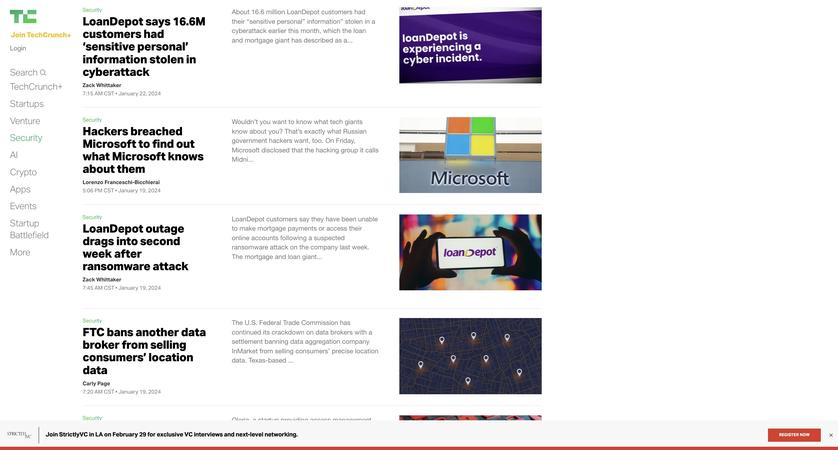 Task type: locate. For each thing, give the bounding box(es) containing it.
1 vertical spatial zack whittaker link
[[83, 277, 121, 283]]

security link for hackers breached microsoft to find out what microsoft knows about them
[[83, 117, 102, 123]]

0 horizontal spatial it
[[280, 436, 284, 443]]

cst right 7:45
[[104, 285, 114, 292]]

ransomware down 'into'
[[83, 259, 150, 274]]

0 vertical spatial attack
[[270, 244, 288, 251]]

• inside security loandepot says 16.6m customers had 'sensitive personal' information stolen in cyberattack zack whittaker 7:15 am cst • january 22, 2024
[[115, 90, 117, 97]]

a silhouetted woman holds a smartphone with the loandepot logo displayed on the screen. image
[[400, 215, 542, 291]]

the up "giant..."
[[300, 244, 309, 251]]

1 vertical spatial and
[[275, 253, 286, 261]]

in inside security access management startup oleria lands $33m in funding
[[115, 448, 125, 451]]

more link
[[10, 246, 30, 258]]

their down been
[[349, 225, 362, 232]]

had
[[354, 8, 366, 16], [144, 27, 164, 41]]

2 am from the top
[[95, 285, 103, 292]]

zack whittaker link up 7:45
[[83, 277, 121, 283]]

1 horizontal spatial selling
[[275, 348, 294, 355]]

company inside loandepot customers say they have been unable to make mortgage payments or access their online accounts following a suspected ransomware attack on the company last week. the mortgage and loan giant...
[[311, 244, 338, 251]]

tools
[[232, 426, 246, 434]]

customers for information"
[[322, 8, 353, 16]]

too.
[[312, 137, 324, 144]]

0 horizontal spatial on
[[290, 244, 298, 251]]

disclosed
[[262, 146, 290, 154]]

about inside security hackers breached microsoft to find out what microsoft knows about them lorenzo franceschi-bicchierai 5:06 pm cst • january 19, 2024
[[83, 162, 115, 176]]

0 vertical spatial stolen
[[345, 17, 363, 25]]

1 vertical spatial million
[[318, 436, 337, 443]]

a...
[[344, 36, 353, 44]]

1 vertical spatial 19,
[[139, 285, 147, 292]]

0 horizontal spatial know
[[232, 127, 248, 135]]

it
[[360, 146, 364, 154], [280, 436, 284, 443]]

customers
[[322, 8, 353, 16], [83, 27, 141, 41], [266, 215, 298, 223]]

location inside the u.s. federal trade commission has continued its crackdown on data brokers with a settlement banning data aggregation company inmarket from selling consumers' precise location data. texas-based ...
[[355, 348, 379, 355]]

am down carly page link
[[95, 389, 103, 395]]

1 vertical spatial am
[[95, 285, 103, 292]]

customers up information" at the top
[[322, 8, 353, 16]]

search
[[10, 66, 38, 78]]

1 vertical spatial zack
[[83, 277, 95, 283]]

million
[[266, 8, 285, 16], [318, 436, 337, 443]]

0 horizontal spatial from
[[122, 338, 148, 352]]

location down with
[[355, 348, 379, 355]]

in
[[365, 17, 370, 25], [186, 52, 196, 66], [339, 436, 344, 443], [115, 448, 125, 451]]

that inside wouldn't you want to know what tech giants know about you? that's exactly what russian government hackers want, too. on friday, microsoft disclosed that the hacking group it calls midni...
[[292, 146, 303, 154]]

raised
[[285, 436, 303, 443]]

customers inside security loandepot says 16.6m customers had 'sensitive personal' information stolen in cyberattack zack whittaker 7:15 am cst • january 22, 2024
[[83, 27, 141, 41]]

1 vertical spatial know
[[232, 127, 248, 135]]

1 horizontal spatial on
[[306, 329, 314, 336]]

1 vertical spatial stolen
[[149, 52, 184, 66]]

continued
[[232, 329, 261, 336]]

on
[[290, 244, 298, 251], [306, 329, 314, 336]]

enterprise
[[285, 426, 315, 434]]

security inside security loandepot says 16.6m customers had 'sensitive personal' information stolen in cyberattack zack whittaker 7:15 am cst • january 22, 2024
[[83, 7, 102, 13]]

1 vertical spatial the
[[232, 319, 243, 327]]

security link for loandepot says 16.6m customers had 'sensitive personal' information stolen in cyberattack
[[83, 7, 102, 13]]

0 horizontal spatial that
[[267, 436, 278, 443]]

access up customers,
[[310, 417, 331, 424]]

1 horizontal spatial company
[[342, 338, 370, 346]]

million up partners
[[318, 436, 337, 443]]

on inside the u.s. federal trade commission has continued its crackdown on data brokers with a settlement banning data aggregation company inmarket from selling consumers' precise location data. texas-based ...
[[306, 329, 314, 336]]

0 vertical spatial it
[[360, 146, 364, 154]]

customers up following
[[266, 215, 298, 223]]

1 vertical spatial company
[[342, 338, 370, 346]]

has
[[292, 36, 302, 44], [340, 319, 351, 327]]

2024 inside security ftc bans another data broker from selling consumers' location data carly page 7:20 am cst • january 19, 2024
[[148, 389, 161, 395]]

1 vertical spatial the
[[305, 146, 314, 154]]

cst
[[104, 90, 114, 97], [104, 188, 114, 194], [104, 285, 114, 292], [104, 389, 114, 395]]

carly
[[83, 381, 96, 387]]

• right 7:20
[[115, 389, 117, 395]]

the inside loandepot customers say they have been unable to make mortgage payments or access their online accounts following a suspected ransomware attack on the company last week. the mortgage and loan giant...
[[232, 253, 243, 261]]

1 the from the top
[[232, 253, 243, 261]]

january inside security ftc bans another data broker from selling consumers' location data carly page 7:20 am cst • january 19, 2024
[[118, 389, 138, 395]]

1 horizontal spatial that
[[292, 146, 303, 154]]

the
[[342, 27, 352, 34], [305, 146, 314, 154], [300, 244, 309, 251]]

to
[[289, 118, 294, 126], [138, 137, 150, 151], [232, 225, 238, 232]]

0 vertical spatial loan
[[354, 27, 366, 34]]

1 zack whittaker link from the top
[[83, 82, 121, 89]]

brokers
[[331, 329, 353, 336]]

loandepot
[[287, 8, 320, 16], [83, 14, 143, 28], [232, 215, 265, 223], [83, 221, 143, 236]]

1 vertical spatial had
[[144, 27, 164, 41]]

login link
[[10, 42, 26, 54]]

0 horizontal spatial management
[[125, 423, 197, 437]]

had inside the about 16.6 million loandepot customers had their "sensitive personal" information" stolen in a cyberattack earlier this month, which the loan and mortgage giant has described as a...
[[354, 8, 366, 16]]

2 the from the top
[[232, 319, 243, 327]]

0 vertical spatial that
[[292, 146, 303, 154]]

loan left "giant..."
[[288, 253, 300, 261]]

that down "want,"
[[292, 146, 303, 154]]

1 horizontal spatial loan
[[354, 27, 366, 34]]

multiple destinations. gps tracking map. track navigation pins on street maps, navigate mapping technology and locate position pin. futuristic travel gps map or location navigator. route distance data, path turns. destination tag, vector image
[[400, 319, 542, 395]]

am right 7:45
[[95, 285, 103, 292]]

0 vertical spatial the
[[342, 27, 352, 34]]

0 horizontal spatial customers
[[83, 27, 141, 41]]

1 horizontal spatial know
[[296, 118, 312, 126]]

about down you
[[250, 127, 267, 135]]

2 zack from the top
[[83, 277, 95, 283]]

has up brokers
[[340, 319, 351, 327]]

1 vertical spatial on
[[306, 329, 314, 336]]

techcrunch link
[[10, 10, 76, 23]]

on down following
[[290, 244, 298, 251]]

1 vertical spatial about
[[83, 162, 115, 176]]

their down about
[[232, 17, 245, 25]]

have
[[326, 215, 340, 223]]

0 horizontal spatial startup
[[83, 435, 124, 450]]

whittaker
[[96, 82, 121, 89], [96, 277, 121, 283]]

microsoft inside wouldn't you want to know what tech giants know about you? that's exactly what russian government hackers want, too. on friday, microsoft disclosed that the hacking group it calls midni...
[[232, 146, 260, 154]]

0 horizontal spatial cyberattack
[[83, 64, 149, 79]]

the inside loandepot customers say they have been unable to make mortgage payments or access their online accounts following a suspected ransomware attack on the company last week. the mortgage and loan giant...
[[300, 244, 309, 251]]

oleria, a startup providing access management tools primarily for enterprise customers, today announced that it raised $33 million in a series a round led by evolution equity partners w
[[232, 417, 376, 451]]

cst down page at bottom
[[104, 389, 114, 395]]

1 horizontal spatial location
[[355, 348, 379, 355]]

cst right 7:15
[[104, 90, 114, 97]]

the inside wouldn't you want to know what tech giants know about you? that's exactly what russian government hackers want, too. on friday, microsoft disclosed that the hacking group it calls midni...
[[305, 146, 314, 154]]

a
[[372, 17, 375, 25], [309, 234, 312, 242], [369, 329, 372, 336], [253, 417, 256, 424], [346, 436, 349, 443]]

security inside security hackers breached microsoft to find out what microsoft knows about them lorenzo franceschi-bicchierai 5:06 pm cst • january 19, 2024
[[83, 117, 102, 123]]

events
[[10, 200, 37, 212]]

• right 7:45
[[115, 285, 117, 292]]

security loandepot says 16.6m customers had 'sensitive personal' information stolen in cyberattack zack whittaker 7:15 am cst • january 22, 2024
[[83, 7, 205, 97]]

ai link
[[10, 149, 18, 161]]

loandepot inside loandepot customers say they have been unable to make mortgage payments or access their online accounts following a suspected ransomware attack on the company last week. the mortgage and loan giant...
[[232, 215, 265, 223]]

last
[[340, 244, 350, 251]]

management inside security access management startup oleria lands $33m in funding
[[125, 423, 197, 437]]

mortgage up accounts
[[258, 225, 286, 232]]

0 vertical spatial whittaker
[[96, 82, 121, 89]]

trade
[[283, 319, 300, 327]]

1 horizontal spatial their
[[349, 225, 362, 232]]

it inside wouldn't you want to know what tech giants know about you? that's exactly what russian government hackers want, too. on friday, microsoft disclosed that the hacking group it calls midni...
[[360, 146, 364, 154]]

security inside security loandepot outage drags into second week after ransomware attack zack whittaker 7:45 am cst • january 19, 2024
[[83, 214, 102, 220]]

0 vertical spatial 19,
[[139, 188, 147, 194]]

consumers' down 'bans'
[[83, 350, 146, 365]]

7:45
[[83, 285, 93, 292]]

loandepot up personal" on the left top of page
[[287, 8, 320, 16]]

company down suspected
[[311, 244, 338, 251]]

another
[[136, 325, 179, 340]]

1 horizontal spatial million
[[318, 436, 337, 443]]

2 horizontal spatial customers
[[322, 8, 353, 16]]

1 vertical spatial ransomware
[[83, 259, 150, 274]]

0 vertical spatial and
[[232, 36, 243, 44]]

1 horizontal spatial cyberattack
[[232, 27, 267, 34]]

management
[[333, 417, 372, 424], [125, 423, 197, 437]]

attack down second
[[153, 259, 188, 274]]

company inside the u.s. federal trade commission has continued its crackdown on data brokers with a settlement banning data aggregation company inmarket from selling consumers' precise location data. texas-based ...
[[342, 338, 370, 346]]

consumers' down aggregation
[[296, 348, 330, 355]]

zack
[[83, 82, 95, 89], [83, 277, 95, 283]]

join
[[11, 30, 25, 39]]

1 horizontal spatial from
[[260, 348, 273, 355]]

that up by
[[267, 436, 278, 443]]

loandepot up after
[[83, 221, 143, 236]]

1 vertical spatial whittaker
[[96, 277, 121, 283]]

1 vertical spatial attack
[[153, 259, 188, 274]]

whittaker down information
[[96, 82, 121, 89]]

the up the continued
[[232, 319, 243, 327]]

selling inside the u.s. federal trade commission has continued its crackdown on data brokers with a settlement banning data aggregation company inmarket from selling consumers' precise location data. texas-based ...
[[275, 348, 294, 355]]

1 vertical spatial startup
[[83, 435, 124, 450]]

0 horizontal spatial ransomware
[[83, 259, 150, 274]]

1 horizontal spatial about
[[250, 127, 267, 135]]

what up exactly
[[314, 118, 328, 126]]

0 horizontal spatial their
[[232, 17, 245, 25]]

what
[[314, 118, 328, 126], [327, 127, 341, 135], [83, 149, 110, 164]]

it left calls
[[360, 146, 364, 154]]

to up that's
[[289, 118, 294, 126]]

• inside security loandepot outage drags into second week after ransomware attack zack whittaker 7:45 am cst • january 19, 2024
[[115, 285, 117, 292]]

find
[[152, 137, 174, 151]]

a inside the u.s. federal trade commission has continued its crackdown on data brokers with a settlement banning data aggregation company inmarket from selling consumers' precise location data. texas-based ...
[[369, 329, 372, 336]]

3 am from the top
[[95, 389, 103, 395]]

1 horizontal spatial customers
[[266, 215, 298, 223]]

attack inside loandepot customers say they have been unable to make mortgage payments or access their online accounts following a suspected ransomware attack on the company last week. the mortgage and loan giant...
[[270, 244, 288, 251]]

want
[[272, 118, 287, 126]]

led
[[251, 445, 260, 451]]

1 horizontal spatial and
[[275, 253, 286, 261]]

1 horizontal spatial startup
[[258, 417, 279, 424]]

friday,
[[336, 137, 356, 144]]

0 vertical spatial had
[[354, 8, 366, 16]]

on down commission
[[306, 329, 314, 336]]

the down online
[[232, 253, 243, 261]]

1 horizontal spatial had
[[354, 8, 366, 16]]

1 horizontal spatial it
[[360, 146, 364, 154]]

loandepot up "make" on the left of page
[[232, 215, 265, 223]]

7:20
[[83, 389, 93, 395]]

customers inside the about 16.6 million loandepot customers had their "sensitive personal" information" stolen in a cyberattack earlier this month, which the loan and mortgage giant has described as a...
[[322, 8, 353, 16]]

selling inside security ftc bans another data broker from selling consumers' location data carly page 7:20 am cst • january 19, 2024
[[150, 338, 186, 352]]

0 horizontal spatial and
[[232, 36, 243, 44]]

january
[[118, 90, 138, 97], [118, 188, 138, 194], [118, 285, 138, 292], [118, 389, 138, 395]]

0 horizontal spatial had
[[144, 27, 164, 41]]

stolen inside the about 16.6 million loandepot customers had their "sensitive personal" information" stolen in a cyberattack earlier this month, which the loan and mortgage giant has described as a...
[[345, 17, 363, 25]]

the down "want,"
[[305, 146, 314, 154]]

mortgage down "sensitive
[[245, 36, 273, 44]]

startup
[[258, 417, 279, 424], [83, 435, 124, 450]]

loan right the which
[[354, 27, 366, 34]]

0 vertical spatial has
[[292, 36, 302, 44]]

19, inside security ftc bans another data broker from selling consumers' location data carly page 7:20 am cst • january 19, 2024
[[139, 389, 147, 395]]

their inside loandepot customers say they have been unable to make mortgage payments or access their online accounts following a suspected ransomware attack on the company last week. the mortgage and loan giant...
[[349, 225, 362, 232]]

• down franceschi-
[[115, 188, 117, 194]]

second
[[140, 234, 180, 248]]

1 vertical spatial has
[[340, 319, 351, 327]]

oleria,
[[232, 417, 251, 424]]

cst inside security hackers breached microsoft to find out what microsoft knows about them lorenzo franceschi-bicchierai 5:06 pm cst • january 19, 2024
[[104, 188, 114, 194]]

the inside the about 16.6 million loandepot customers had their "sensitive personal" information" stolen in a cyberattack earlier this month, which the loan and mortgage giant has described as a...
[[342, 27, 352, 34]]

location down another
[[149, 350, 193, 365]]

loan inside loandepot customers say they have been unable to make mortgage payments or access their online accounts following a suspected ransomware attack on the company last week. the mortgage and loan giant...
[[288, 253, 300, 261]]

million inside the about 16.6 million loandepot customers had their "sensitive personal" information" stolen in a cyberattack earlier this month, which the loan and mortgage giant has described as a...
[[266, 8, 285, 16]]

2024 inside security loandepot outage drags into second week after ransomware attack zack whittaker 7:45 am cst • january 19, 2024
[[148, 285, 161, 292]]

company down with
[[342, 338, 370, 346]]

breached
[[130, 124, 183, 138]]

loandepot outage drags into second week after ransomware attack link
[[83, 221, 188, 274]]

0 horizontal spatial consumers'
[[83, 350, 146, 365]]

1 vertical spatial that
[[267, 436, 278, 443]]

2 horizontal spatial to
[[289, 118, 294, 126]]

ransomware down online
[[232, 244, 268, 251]]

location inside security ftc bans another data broker from selling consumers' location data carly page 7:20 am cst • january 19, 2024
[[149, 350, 193, 365]]

0 horizontal spatial location
[[149, 350, 193, 365]]

zack whittaker link up 7:15
[[83, 82, 121, 89]]

1 horizontal spatial management
[[333, 417, 372, 424]]

1 vertical spatial cyberattack
[[83, 64, 149, 79]]

know up that's
[[296, 118, 312, 126]]

loandepot up 'sensitive
[[83, 14, 143, 28]]

had inside security loandepot says 16.6m customers had 'sensitive personal' information stolen in cyberattack zack whittaker 7:15 am cst • january 22, 2024
[[144, 27, 164, 41]]

that's
[[285, 127, 303, 135]]

•
[[115, 90, 117, 97], [115, 188, 117, 194], [115, 285, 117, 292], [115, 389, 117, 395]]

access
[[83, 423, 123, 437]]

it inside 'oleria, a startup providing access management tools primarily for enterprise customers, today announced that it raised $33 million in a series a round led by evolution equity partners w'
[[280, 436, 284, 443]]

to left find
[[138, 137, 150, 151]]

0 vertical spatial million
[[266, 8, 285, 16]]

1 vertical spatial loan
[[288, 253, 300, 261]]

2 zack whittaker link from the top
[[83, 277, 121, 283]]

• left "22,"
[[115, 90, 117, 97]]

techcrunch
[[27, 30, 67, 39]]

zack up 7:15
[[83, 82, 95, 89]]

1 vertical spatial it
[[280, 436, 284, 443]]

0 vertical spatial the
[[232, 253, 243, 261]]

1 vertical spatial customers
[[83, 27, 141, 41]]

0 vertical spatial about
[[250, 127, 267, 135]]

customers inside loandepot customers say they have been unable to make mortgage payments or access their online accounts following a suspected ransomware attack on the company last week. the mortgage and loan giant...
[[266, 215, 298, 223]]

2 vertical spatial to
[[232, 225, 238, 232]]

about up lorenzo
[[83, 162, 115, 176]]

0 vertical spatial zack whittaker link
[[83, 82, 121, 89]]

know down wouldn't on the top left of the page
[[232, 127, 248, 135]]

from
[[122, 338, 148, 352], [260, 348, 273, 355]]

management up "today" on the bottom left
[[333, 417, 372, 424]]

management up funding
[[125, 423, 197, 437]]

what up lorenzo
[[83, 149, 110, 164]]

0 horizontal spatial selling
[[150, 338, 186, 352]]

0 vertical spatial know
[[296, 118, 312, 126]]

0 vertical spatial company
[[311, 244, 338, 251]]

0 vertical spatial mortgage
[[245, 36, 273, 44]]

1 horizontal spatial consumers'
[[296, 348, 330, 355]]

1 horizontal spatial stolen
[[345, 17, 363, 25]]

2 vertical spatial 19,
[[139, 389, 147, 395]]

techcrunch+ link
[[10, 81, 63, 93]]

and down following
[[275, 253, 286, 261]]

it up the evolution
[[280, 436, 284, 443]]

1 vertical spatial to
[[138, 137, 150, 151]]

1 am from the top
[[95, 90, 103, 97]]

0 horizontal spatial to
[[138, 137, 150, 151]]

and inside the about 16.6 million loandepot customers had their "sensitive personal" information" stolen in a cyberattack earlier this month, which the loan and mortgage giant has described as a...
[[232, 36, 243, 44]]

2 vertical spatial the
[[300, 244, 309, 251]]

cyberattack down 'sensitive
[[83, 64, 149, 79]]

0 vertical spatial their
[[232, 17, 245, 25]]

wouldn't you want to know what tech giants know about you? that's exactly what russian government hackers want, too. on friday, microsoft disclosed that the hacking group it calls midni...
[[232, 118, 379, 163]]

data
[[181, 325, 206, 340], [316, 329, 329, 336], [290, 338, 303, 346], [83, 363, 107, 378]]

the u.s. federal trade commission has continued its crackdown on data brokers with a settlement banning data aggregation company inmarket from selling consumers' precise location data. texas-based ...
[[232, 319, 379, 365]]

am right 7:15
[[95, 90, 103, 97]]

its
[[263, 329, 270, 336]]

security inside security ftc bans another data broker from selling consumers' location data carly page 7:20 am cst • january 19, 2024
[[83, 318, 102, 324]]

1 vertical spatial their
[[349, 225, 362, 232]]

0 horizontal spatial loan
[[288, 253, 300, 261]]

whittaker inside security loandepot says 16.6m customers had 'sensitive personal' information stolen in cyberattack zack whittaker 7:15 am cst • january 22, 2024
[[96, 82, 121, 89]]

attack down accounts
[[270, 244, 288, 251]]

mortgage
[[245, 36, 273, 44], [258, 225, 286, 232], [245, 253, 273, 261]]

january inside security loandepot outage drags into second week after ransomware attack zack whittaker 7:45 am cst • january 19, 2024
[[118, 285, 138, 292]]

microsoft
[[83, 137, 136, 151], [232, 146, 260, 154], [112, 149, 166, 164]]

security inside security access management startup oleria lands $33m in funding
[[83, 416, 102, 422]]

them
[[117, 162, 145, 176]]

0 horizontal spatial about
[[83, 162, 115, 176]]

1 horizontal spatial attack
[[270, 244, 288, 251]]

has down this
[[292, 36, 302, 44]]

1 whittaker from the top
[[96, 82, 121, 89]]

startup inside security access management startup oleria lands $33m in funding
[[83, 435, 124, 450]]

1 horizontal spatial to
[[232, 225, 238, 232]]

drags
[[83, 234, 114, 248]]

1 zack from the top
[[83, 82, 95, 89]]

loandepot customers say they have been unable to make mortgage payments or access their online accounts following a suspected ransomware attack on the company last week. the mortgage and loan giant...
[[232, 215, 378, 261]]

0 vertical spatial to
[[289, 118, 294, 126]]

access down have
[[327, 225, 347, 232]]

cst right the pm
[[104, 188, 114, 194]]

am
[[95, 90, 103, 97], [95, 285, 103, 292], [95, 389, 103, 395]]

2024 inside security loandepot says 16.6m customers had 'sensitive personal' information stolen in cyberattack zack whittaker 7:15 am cst • january 22, 2024
[[148, 90, 161, 97]]

loandepot inside security loandepot outage drags into second week after ransomware attack zack whittaker 7:45 am cst • january 19, 2024
[[83, 221, 143, 236]]

the up a...
[[342, 27, 352, 34]]

crypto
[[10, 166, 37, 178]]

stolen inside security loandepot says 16.6m customers had 'sensitive personal' information stolen in cyberattack zack whittaker 7:15 am cst • january 22, 2024
[[149, 52, 184, 66]]

19,
[[139, 188, 147, 194], [139, 285, 147, 292], [139, 389, 147, 395]]

security for loandepot says 16.6m customers had 'sensitive personal' information stolen in cyberattack
[[83, 7, 102, 13]]

million up "sensitive
[[266, 8, 285, 16]]

page
[[97, 381, 110, 387]]

what inside security hackers breached microsoft to find out what microsoft knows about them lorenzo franceschi-bicchierai 5:06 pm cst • january 19, 2024
[[83, 149, 110, 164]]

0 vertical spatial startup
[[258, 417, 279, 424]]

ransomware inside loandepot customers say they have been unable to make mortgage payments or access their online accounts following a suspected ransomware attack on the company last week. the mortgage and loan giant...
[[232, 244, 268, 251]]

zack inside security loandepot says 16.6m customers had 'sensitive personal' information stolen in cyberattack zack whittaker 7:15 am cst • january 22, 2024
[[83, 82, 95, 89]]

0 horizontal spatial stolen
[[149, 52, 184, 66]]

cyberattack down "sensitive
[[232, 27, 267, 34]]

exactly
[[304, 127, 325, 135]]

mortgage down accounts
[[245, 253, 273, 261]]

zack up 7:45
[[83, 277, 95, 283]]

19, inside security hackers breached microsoft to find out what microsoft knows about them lorenzo franceschi-bicchierai 5:06 pm cst • january 19, 2024
[[139, 188, 147, 194]]

to up online
[[232, 225, 238, 232]]

whittaker down week
[[96, 277, 121, 283]]

2 whittaker from the top
[[96, 277, 121, 283]]

0 vertical spatial ransomware
[[232, 244, 268, 251]]

wouldn't
[[232, 118, 258, 126]]

1 vertical spatial access
[[310, 417, 331, 424]]

1 horizontal spatial has
[[340, 319, 351, 327]]

in inside the about 16.6 million loandepot customers had their "sensitive personal" information" stolen in a cyberattack earlier this month, which the loan and mortgage giant has described as a...
[[365, 17, 370, 25]]

0 horizontal spatial has
[[292, 36, 302, 44]]

2 vertical spatial am
[[95, 389, 103, 395]]

and down about
[[232, 36, 243, 44]]

customers up information
[[83, 27, 141, 41]]

• inside security hackers breached microsoft to find out what microsoft knows about them lorenzo franceschi-bicchierai 5:06 pm cst • january 19, 2024
[[115, 188, 117, 194]]

what down tech
[[327, 127, 341, 135]]



Task type: vqa. For each thing, say whether or not it's contained in the screenshot.
IN within Security Access management startup Oleria lands $33M in funding
yes



Task type: describe. For each thing, give the bounding box(es) containing it.
on
[[326, 137, 334, 144]]

lands
[[162, 435, 191, 450]]

...
[[288, 357, 294, 365]]

security loandepot outage drags into second week after ransomware attack zack whittaker 7:45 am cst • january 19, 2024
[[83, 214, 188, 292]]

equity
[[300, 445, 318, 451]]

cst inside security loandepot says 16.6m customers had 'sensitive personal' information stolen in cyberattack zack whittaker 7:15 am cst • january 22, 2024
[[104, 90, 114, 97]]

week.
[[352, 244, 370, 251]]

5:06
[[83, 188, 93, 194]]

into
[[116, 234, 138, 248]]

startup inside 'oleria, a startup providing access management tools primarily for enterprise customers, today announced that it raised $33 million in a series a round led by evolution equity partners w'
[[258, 417, 279, 424]]

that inside 'oleria, a startup providing access management tools primarily for enterprise customers, today announced that it raised $33 million in a series a round led by evolution equity partners w'
[[267, 436, 278, 443]]

ai
[[10, 149, 18, 161]]

techcrunch image
[[10, 10, 36, 23]]

a
[[372, 436, 376, 443]]

mortgage inside the about 16.6 million loandepot customers had their "sensitive personal" information" stolen in a cyberattack earlier this month, which the loan and mortgage giant has described as a...
[[245, 36, 273, 44]]

zack whittaker link for cyberattack
[[83, 82, 121, 89]]

giant
[[275, 36, 290, 44]]

or
[[319, 225, 325, 232]]

19, inside security loandepot outage drags into second week after ransomware attack zack whittaker 7:45 am cst • january 19, 2024
[[139, 285, 147, 292]]

whittaker inside security loandepot outage drags into second week after ransomware attack zack whittaker 7:45 am cst • january 19, 2024
[[96, 277, 121, 283]]

search image
[[39, 69, 47, 76]]

2 vertical spatial mortgage
[[245, 253, 273, 261]]

2024 inside security hackers breached microsoft to find out what microsoft knows about them lorenzo franceschi-bicchierai 5:06 pm cst • january 19, 2024
[[148, 188, 161, 194]]

announced
[[232, 436, 265, 443]]

security link for ftc bans another data broker from selling consumers' location data
[[83, 318, 102, 324]]

ftc
[[83, 325, 104, 340]]

hackers
[[269, 137, 292, 144]]

pm
[[95, 188, 102, 194]]

says
[[145, 14, 171, 28]]

giants
[[345, 118, 363, 126]]

consumers' inside security ftc bans another data broker from selling consumers' location data carly page 7:20 am cst • january 19, 2024
[[83, 350, 146, 365]]

january inside security loandepot says 16.6m customers had 'sensitive personal' information stolen in cyberattack zack whittaker 7:15 am cst • january 22, 2024
[[118, 90, 138, 97]]

security hackers breached microsoft to find out what microsoft knows about them lorenzo franceschi-bicchierai 5:06 pm cst • january 19, 2024
[[83, 117, 204, 194]]

their inside the about 16.6 million loandepot customers had their "sensitive personal" information" stolen in a cyberattack earlier this month, which the loan and mortgage giant has described as a...
[[232, 17, 245, 25]]

startups
[[10, 98, 44, 109]]

payments
[[288, 225, 317, 232]]

giant...
[[302, 253, 322, 261]]

had for information"
[[354, 8, 366, 16]]

customers,
[[316, 426, 349, 434]]

providing
[[281, 417, 308, 424]]

data.
[[232, 357, 247, 365]]

broker
[[83, 338, 120, 352]]

loan inside the about 16.6 million loandepot customers had their "sensitive personal" information" stolen in a cyberattack earlier this month, which the loan and mortgage giant has described as a...
[[354, 27, 366, 34]]

personal"
[[277, 17, 305, 25]]

customers for stolen
[[83, 27, 141, 41]]

based
[[268, 357, 286, 365]]

access management startup oleria lands $33m in funding link
[[83, 423, 197, 451]]

join techcrunch +
[[11, 30, 71, 40]]

lorenzo franceschi-bicchierai link
[[83, 179, 160, 186]]

the inside the u.s. federal trade commission has continued its crackdown on data brokers with a settlement banning data aggregation company inmarket from selling consumers' precise location data. texas-based ...
[[232, 319, 243, 327]]

funding
[[127, 448, 169, 451]]

access inside loandepot customers say they have been unable to make mortgage payments or access their online accounts following a suspected ransomware attack on the company last week. the mortgage and loan giant...
[[327, 225, 347, 232]]

inmarket
[[232, 348, 258, 355]]

cst inside security ftc bans another data broker from selling consumers' location data carly page 7:20 am cst • january 19, 2024
[[104, 389, 114, 395]]

zack inside security loandepot outage drags into second week after ransomware attack zack whittaker 7:45 am cst • january 19, 2024
[[83, 277, 95, 283]]

cyberattack inside the about 16.6 million loandepot customers had their "sensitive personal" information" stolen in a cyberattack earlier this month, which the loan and mortgage giant has described as a...
[[232, 27, 267, 34]]

'sensitive
[[83, 39, 135, 54]]

in inside security loandepot says 16.6m customers had 'sensitive personal' information stolen in cyberattack zack whittaker 7:15 am cst • january 22, 2024
[[186, 52, 196, 66]]

this
[[288, 27, 299, 34]]

a inside loandepot customers say they have been unable to make mortgage payments or access their online accounts following a suspected ransomware attack on the company last week. the mortgage and loan giant...
[[309, 234, 312, 242]]

a microsoft store entrance with the company's logo image
[[400, 117, 542, 193]]

ftc bans another data broker from selling consumers' location data link
[[83, 325, 206, 378]]

to inside loandepot customers say they have been unable to make mortgage payments or access their online accounts following a suspected ransomware attack on the company last week. the mortgage and loan giant...
[[232, 225, 238, 232]]

cyberattack inside security loandepot says 16.6m customers had 'sensitive personal' information stolen in cyberattack zack whittaker 7:15 am cst • january 22, 2024
[[83, 64, 149, 79]]

1 vertical spatial mortgage
[[258, 225, 286, 232]]

january inside security hackers breached microsoft to find out what microsoft knows about them lorenzo franceschi-bicchierai 5:06 pm cst • january 19, 2024
[[118, 188, 138, 194]]

security access management startup oleria lands $33m in funding
[[83, 416, 197, 451]]

0 vertical spatial what
[[314, 118, 328, 126]]

suspected
[[314, 234, 345, 242]]

precise
[[332, 348, 353, 355]]

attack inside security loandepot outage drags into second week after ransomware attack zack whittaker 7:45 am cst • january 19, 2024
[[153, 259, 188, 274]]

accounts
[[251, 234, 279, 242]]

security link for access management startup oleria lands $33m in funding
[[83, 416, 102, 422]]

government
[[232, 137, 267, 144]]

say
[[299, 215, 310, 223]]

$33m
[[83, 448, 112, 451]]

oleria
[[126, 435, 159, 450]]

make
[[240, 225, 256, 232]]

techcrunch+
[[10, 81, 63, 92]]

about
[[232, 8, 250, 16]]

• inside security ftc bans another data broker from selling consumers' location data carly page 7:20 am cst • january 19, 2024
[[115, 389, 117, 395]]

am inside security loandepot says 16.6m customers had 'sensitive personal' information stolen in cyberattack zack whittaker 7:15 am cst • january 22, 2024
[[95, 90, 103, 97]]

events link
[[10, 200, 37, 212]]

apps
[[10, 183, 31, 195]]

zack whittaker link for whittaker
[[83, 277, 121, 283]]

knows
[[168, 149, 204, 164]]

russian
[[343, 127, 367, 135]]

management inside 'oleria, a startup providing access management tools primarily for enterprise customers, today announced that it raised $33 million in a series a round led by evolution equity partners w'
[[333, 417, 372, 424]]

loandepot inside the about 16.6 million loandepot customers had their "sensitive personal" information" stolen in a cyberattack earlier this month, which the loan and mortgage giant has described as a...
[[287, 8, 320, 16]]

to inside wouldn't you want to know what tech giants know about you? that's exactly what russian government hackers want, too. on friday, microsoft disclosed that the hacking group it calls midni...
[[289, 118, 294, 126]]

startup
[[10, 218, 39, 229]]

venture
[[10, 115, 40, 126]]

hackers
[[83, 124, 128, 138]]

to inside security hackers breached microsoft to find out what microsoft knows about them lorenzo franceschi-bicchierai 5:06 pm cst • january 19, 2024
[[138, 137, 150, 151]]

aggregation
[[305, 338, 340, 346]]

federal
[[259, 319, 281, 327]]

want,
[[294, 137, 310, 144]]

week
[[83, 246, 112, 261]]

bicchierai
[[135, 179, 160, 186]]

security for ftc bans another data broker from selling consumers' location data
[[83, 318, 102, 324]]

security for loandepot outage drags into second week after ransomware attack
[[83, 214, 102, 220]]

crypto link
[[10, 166, 37, 178]]

a inside the about 16.6 million loandepot customers had their "sensitive personal" information" stolen in a cyberattack earlier this month, which the loan and mortgage giant has described as a...
[[372, 17, 375, 25]]

from inside security ftc bans another data broker from selling consumers' location data carly page 7:20 am cst • january 19, 2024
[[122, 338, 148, 352]]

security link for loandepot outage drags into second week after ransomware attack
[[83, 214, 102, 220]]

7:15
[[83, 90, 93, 97]]

million inside 'oleria, a startup providing access management tools primarily for enterprise customers, today announced that it raised $33 million in a series a round led by evolution equity partners w'
[[318, 436, 337, 443]]

group
[[341, 146, 358, 154]]

has inside the u.s. federal trade commission has continued its crackdown on data brokers with a settlement banning data aggregation company inmarket from selling consumers' precise location data. texas-based ...
[[340, 319, 351, 327]]

out
[[176, 137, 195, 151]]

banning
[[265, 338, 289, 346]]

information
[[83, 52, 147, 66]]

had for stolen
[[144, 27, 164, 41]]

cst inside security loandepot outage drags into second week after ransomware attack zack whittaker 7:45 am cst • january 19, 2024
[[104, 285, 114, 292]]

"sensitive
[[247, 17, 275, 25]]

loandepot inside security loandepot says 16.6m customers had 'sensitive personal' information stolen in cyberattack zack whittaker 7:15 am cst • january 22, 2024
[[83, 14, 143, 28]]

$33
[[305, 436, 316, 443]]

partners
[[320, 445, 345, 451]]

a screenshot of loandepot's cybersecurity incident page, in branded purple, which says: "loandepot is experiencing a cyber incident." image
[[400, 7, 542, 83]]

access inside 'oleria, a startup providing access management tools primarily for enterprise customers, today announced that it raised $33 million in a series a round led by evolution equity partners w'
[[310, 417, 331, 424]]

franceschi-
[[105, 179, 135, 186]]

after
[[114, 246, 142, 261]]

security ftc bans another data broker from selling consumers' location data carly page 7:20 am cst • january 19, 2024
[[83, 318, 206, 395]]

am inside security ftc bans another data broker from selling consumers' location data carly page 7:20 am cst • january 19, 2024
[[95, 389, 103, 395]]

and inside loandepot customers say they have been unable to make mortgage payments or access their online accounts following a suspected ransomware attack on the company last week. the mortgage and loan giant...
[[275, 253, 286, 261]]

1 vertical spatial what
[[327, 127, 341, 135]]

ransomware inside security loandepot outage drags into second week after ransomware attack zack whittaker 7:45 am cst • january 19, 2024
[[83, 259, 150, 274]]

about inside wouldn't you want to know what tech giants know about you? that's exactly what russian government hackers want, too. on friday, microsoft disclosed that the hacking group it calls midni...
[[250, 127, 267, 135]]

battlefield
[[10, 229, 49, 241]]

lorenzo
[[83, 179, 103, 186]]

cybersecurity concept red padlocks image
[[400, 416, 542, 451]]

you
[[260, 118, 271, 126]]

which
[[323, 27, 341, 34]]

security for hackers breached microsoft to find out what microsoft knows about them
[[83, 117, 102, 123]]

on inside loandepot customers say they have been unable to make mortgage payments or access their online accounts following a suspected ransomware attack on the company last week. the mortgage and loan giant...
[[290, 244, 298, 251]]

following
[[280, 234, 307, 242]]

primarily
[[248, 426, 273, 434]]

round
[[232, 445, 249, 451]]

about 16.6 million loandepot customers had their "sensitive personal" information" stolen in a cyberattack earlier this month, which the loan and mortgage giant has described as a...
[[232, 8, 375, 44]]

month,
[[301, 27, 321, 34]]

am inside security loandepot outage drags into second week after ransomware attack zack whittaker 7:45 am cst • january 19, 2024
[[95, 285, 103, 292]]

consumers' inside the u.s. federal trade commission has continued its crackdown on data brokers with a settlement banning data aggregation company inmarket from selling consumers' precise location data. texas-based ...
[[296, 348, 330, 355]]

hacking
[[316, 146, 339, 154]]

from inside the u.s. federal trade commission has continued its crackdown on data brokers with a settlement banning data aggregation company inmarket from selling consumers' precise location data. texas-based ...
[[260, 348, 273, 355]]

unable
[[358, 215, 378, 223]]

has inside the about 16.6 million loandepot customers had their "sensitive personal" information" stolen in a cyberattack earlier this month, which the loan and mortgage giant has described as a...
[[292, 36, 302, 44]]

in inside 'oleria, a startup providing access management tools primarily for enterprise customers, today announced that it raised $33 million in a series a round led by evolution equity partners w'
[[339, 436, 344, 443]]

you?
[[269, 127, 283, 135]]



